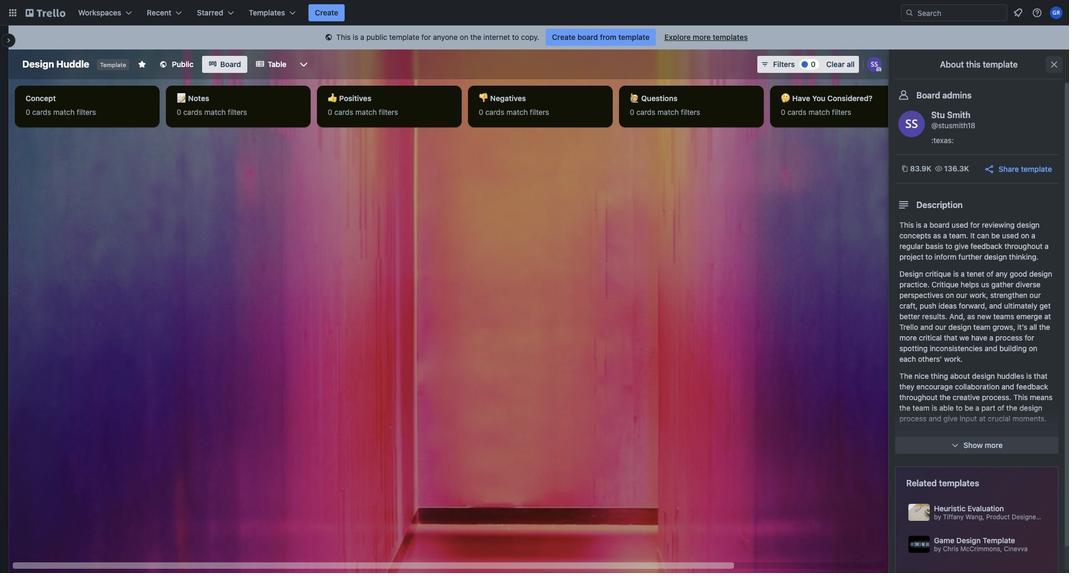 Task type: describe. For each thing, give the bounding box(es) containing it.
board link
[[202, 56, 248, 73]]

filters for 🙋 questions 0 cards match filters
[[681, 107, 701, 117]]

cards for 🙋 questions 0 cards match filters
[[637, 107, 656, 117]]

workspaces button
[[72, 4, 138, 21]]

clear
[[827, 60, 845, 69]]

cinevva
[[1004, 545, 1028, 553]]

the up able
[[940, 393, 951, 402]]

read more
[[900, 440, 937, 449]]

throughout inside the nice thing about design huddles is that they encourage collaboration and feedback throughout the creative process. this means the team is able to be a part of the design process and give input at crucial moments.
[[900, 393, 938, 402]]

1 vertical spatial templates
[[939, 478, 980, 488]]

related templates
[[907, 478, 980, 488]]

mccrimmons,
[[961, 545, 1002, 553]]

the up crucial
[[1007, 403, 1018, 412]]

that inside the nice thing about design huddles is that they encourage collaboration and feedback throughout the creative process. this means the team is able to be a part of the design process and give input at crucial moments.
[[1034, 371, 1048, 380]]

crucial
[[988, 414, 1011, 423]]

building
[[1000, 344, 1027, 353]]

🙋
[[630, 94, 640, 103]]

description
[[917, 200, 963, 210]]

anyone
[[433, 32, 458, 42]]

share
[[999, 164, 1019, 173]]

stu smith (stusmith18) image
[[899, 111, 925, 137]]

one
[[960, 451, 973, 460]]

board admins
[[917, 90, 972, 100]]

to up inform
[[946, 242, 953, 251]]

we inside about how we do design huddles at trello, then try one yourself!
[[977, 440, 986, 449]]

design for design critique is a tenet of any good design practice. critique helps us gather diverse perspectives on our work, strengthen our craft, push ideas forward, and ultimately get better results. and, as new teams emerge at trello and our design team grows, it's all the more critical that we have a process for spotting inconsistencies and building on each others' work.
[[900, 269, 924, 278]]

stu smith link
[[932, 110, 971, 120]]

results.
[[923, 312, 948, 321]]

about
[[940, 60, 964, 69]]

chris
[[943, 545, 959, 553]]

show
[[964, 441, 983, 450]]

🙋 questions 0 cards match filters
[[630, 94, 701, 117]]

process inside the nice thing about design huddles is that they encourage collaboration and feedback throughout the creative process. this means the team is able to be a part of the design process and give input at crucial moments.
[[900, 414, 927, 423]]

at inside about how we do design huddles at trello, then try one yourself!
[[900, 451, 906, 460]]

the left the internet
[[470, 32, 482, 42]]

filters
[[773, 60, 795, 69]]

filters for 👎 negatives 0 cards match filters
[[530, 107, 549, 117]]

diverse
[[1016, 280, 1041, 289]]

try
[[949, 451, 958, 460]]

emerge
[[1017, 312, 1043, 321]]

explore
[[665, 32, 691, 42]]

this inside the nice thing about design huddles is that they encourage collaboration and feedback throughout the creative process. this means the team is able to be a part of the design process and give input at crucial moments.
[[1014, 393, 1028, 402]]

more for read
[[919, 440, 937, 449]]

further
[[959, 252, 982, 261]]

design huddle
[[22, 59, 89, 70]]

huddle
[[56, 59, 89, 70]]

0 vertical spatial board
[[578, 32, 598, 42]]

🤔 have you considered? 0 cards match filters
[[781, 94, 873, 117]]

stu
[[932, 110, 945, 120]]

process inside design critique is a tenet of any good design practice. critique helps us gather diverse perspectives on our work, strengthen our craft, push ideas forward, and ultimately get better results. and, as new teams emerge at trello and our design team grows, it's all the more critical that we have a process for spotting inconsistencies and building on each others' work.
[[996, 333, 1023, 342]]

you
[[813, 94, 826, 103]]

sm image
[[324, 32, 334, 43]]

to inside the nice thing about design huddles is that they encourage collaboration and feedback throughout the creative process. this means the team is able to be a part of the design process and give input at crucial moments.
[[956, 403, 963, 412]]

be inside this is a board used for reviewing design concepts as a team. it can be used on a regular basis to give feedback throughout a project to inform further design thinking.
[[992, 231, 1000, 240]]

is left public
[[353, 32, 358, 42]]

design up moments.
[[1020, 403, 1043, 412]]

on up ideas
[[946, 291, 954, 300]]

spotting
[[900, 344, 928, 353]]

smith
[[947, 110, 971, 120]]

cards inside 'concept 0 cards match filters'
[[32, 107, 51, 117]]

🤔 Have You Considered? text field
[[775, 90, 911, 107]]

and up process.
[[1002, 382, 1015, 391]]

create board from template link
[[546, 29, 656, 46]]

negatives
[[490, 94, 526, 103]]

thing
[[931, 371, 949, 380]]

this member is an admin of this board. image
[[877, 67, 882, 72]]

0 left clear in the right top of the page
[[811, 60, 816, 69]]

table link
[[250, 56, 293, 73]]

input
[[960, 414, 977, 423]]

yourself!
[[975, 451, 1005, 460]]

for for used
[[971, 220, 980, 229]]

match inside 'concept 0 cards match filters'
[[53, 107, 75, 117]]

recent
[[147, 8, 171, 17]]

the down they
[[900, 403, 911, 412]]

template right public
[[389, 32, 420, 42]]

do
[[988, 440, 997, 449]]

this
[[966, 60, 981, 69]]

this is a public template for anyone on the internet to copy.
[[336, 32, 539, 42]]

table
[[268, 60, 287, 69]]

by inside game design template by chris mccrimmons, cinevva
[[934, 545, 942, 553]]

0 inside 📝 notes 0 cards match filters
[[177, 107, 181, 117]]

filters inside 'concept 0 cards match filters'
[[77, 107, 96, 117]]

136.3k
[[945, 164, 970, 173]]

0 vertical spatial used
[[952, 220, 969, 229]]

templates
[[249, 8, 285, 17]]

to left 'copy.'
[[512, 32, 519, 42]]

0 notifications image
[[1012, 6, 1025, 19]]

👍
[[328, 94, 337, 103]]

0 inside 👎 negatives 0 cards match filters
[[479, 107, 483, 117]]

match for 📝 notes 0 cards match filters
[[204, 107, 226, 117]]

template right this
[[983, 60, 1018, 69]]

stu smith (stusmith18) image
[[867, 57, 882, 72]]

have
[[972, 333, 988, 342]]

how
[[960, 440, 975, 449]]

perspectives
[[900, 291, 944, 300]]

about how we do design huddles at trello, then try one yourself!
[[900, 440, 1052, 460]]

at inside design critique is a tenet of any good design practice. critique helps us gather diverse perspectives on our work, strengthen our craft, push ideas forward, and ultimately get better results. and, as new teams emerge at trello and our design team grows, it's all the more critical that we have a process for spotting inconsistencies and building on each others' work.
[[1045, 312, 1051, 321]]

feedback inside this is a board used for reviewing design concepts as a team. it can be used on a regular basis to give feedback throughout a project to inform further design thinking.
[[971, 242, 1003, 251]]

cards for 👎 negatives 0 cards match filters
[[485, 107, 505, 117]]

read more link
[[900, 440, 937, 449]]

moments.
[[1013, 414, 1047, 423]]

create for create board from template
[[552, 32, 576, 42]]

template inside button
[[1021, 164, 1052, 173]]

huddles for yourself!
[[1024, 440, 1052, 449]]

🤔
[[781, 94, 791, 103]]

basis
[[926, 242, 944, 251]]

Concept text field
[[19, 90, 155, 107]]

we inside design critique is a tenet of any good design practice. critique helps us gather diverse perspectives on our work, strengthen our craft, push ideas forward, and ultimately get better results. and, as new teams emerge at trello and our design team grows, it's all the more critical that we have a process for spotting inconsistencies and building on each others' work.
[[960, 333, 970, 342]]

feedback inside the nice thing about design huddles is that they encourage collaboration and feedback throughout the creative process. this means the team is able to be a part of the design process and give input at crucial moments.
[[1017, 382, 1049, 391]]

design right reviewing
[[1017, 220, 1040, 229]]

concept
[[26, 94, 56, 103]]

inform
[[935, 252, 957, 261]]

product
[[987, 513, 1010, 521]]

filters inside 🤔 have you considered? 0 cards match filters
[[832, 107, 852, 117]]

0 vertical spatial templates
[[713, 32, 748, 42]]

practice.
[[900, 280, 930, 289]]

starred button
[[191, 4, 240, 21]]

public
[[172, 60, 194, 69]]

about inside the nice thing about design huddles is that they encourage collaboration and feedback throughout the creative process. this means the team is able to be a part of the design process and give input at crucial moments.
[[951, 371, 970, 380]]

board for board
[[220, 60, 241, 69]]

more inside design critique is a tenet of any good design practice. critique helps us gather diverse perspectives on our work, strengthen our craft, push ideas forward, and ultimately get better results. and, as new teams emerge at trello and our design team grows, it's all the more critical that we have a process for spotting inconsistencies and building on each others' work.
[[900, 333, 917, 342]]

the nice thing about design huddles is that they encourage collaboration and feedback throughout the creative process. this means the team is able to be a part of the design process and give input at crucial moments.
[[900, 371, 1053, 423]]

trello,
[[908, 451, 929, 460]]

📝 Notes text field
[[170, 90, 306, 107]]

@
[[1041, 513, 1047, 521]]

stu smith @stusmith18
[[932, 110, 976, 130]]

gather
[[992, 280, 1014, 289]]

is inside this is a board used for reviewing design concepts as a team. it can be used on a regular basis to give feedback throughout a project to inform further design thinking.
[[916, 220, 922, 229]]

all inside design critique is a tenet of any good design practice. critique helps us gather diverse perspectives on our work, strengthen our craft, push ideas forward, and ultimately get better results. and, as new teams emerge at trello and our design team grows, it's all the more critical that we have a process for spotting inconsistencies and building on each others' work.
[[1030, 322, 1037, 331]]

heuristic evaluation by tiffany wang, product designer @ trello
[[934, 504, 1065, 521]]

at inside the nice thing about design huddles is that they encourage collaboration and feedback throughout the creative process. this means the team is able to be a part of the design process and give input at crucial moments.
[[979, 414, 986, 423]]

throughout inside this is a board used for reviewing design concepts as a team. it can be used on a regular basis to give feedback throughout a project to inform further design thinking.
[[1005, 242, 1043, 251]]

team inside design critique is a tenet of any good design practice. critique helps us gather diverse perspectives on our work, strengthen our craft, push ideas forward, and ultimately get better results. and, as new teams emerge at trello and our design team grows, it's all the more critical that we have a process for spotting inconsistencies and building on each others' work.
[[974, 322, 991, 331]]

👎
[[479, 94, 488, 103]]

craft,
[[900, 301, 918, 310]]

design down and,
[[949, 322, 972, 331]]

push
[[920, 301, 937, 310]]

is inside design critique is a tenet of any good design practice. critique helps us gather diverse perspectives on our work, strengthen our craft, push ideas forward, and ultimately get better results. and, as new teams emerge at trello and our design team grows, it's all the more critical that we have a process for spotting inconsistencies and building on each others' work.
[[953, 269, 959, 278]]

and down able
[[929, 414, 942, 423]]

and up teams
[[990, 301, 1002, 310]]



Task type: vqa. For each thing, say whether or not it's contained in the screenshot.
the rightmost Ruby Anderson (rubyanderson7) icon
no



Task type: locate. For each thing, give the bounding box(es) containing it.
match down positives
[[355, 107, 377, 117]]

cards inside 🙋 questions 0 cards match filters
[[637, 107, 656, 117]]

public
[[366, 32, 387, 42]]

cards down the have
[[788, 107, 807, 117]]

2 vertical spatial at
[[900, 451, 906, 460]]

all right it's
[[1030, 322, 1037, 331]]

can
[[977, 231, 990, 240]]

filters inside 📝 notes 0 cards match filters
[[228, 107, 247, 117]]

cards inside 👎 negatives 0 cards match filters
[[485, 107, 505, 117]]

1 vertical spatial give
[[944, 414, 958, 423]]

as up basis
[[934, 231, 941, 240]]

give
[[955, 242, 969, 251], [944, 414, 958, 423]]

filters down concept text field
[[77, 107, 96, 117]]

1 vertical spatial throughout
[[900, 393, 938, 402]]

notes
[[188, 94, 209, 103]]

design inside design critique is a tenet of any good design practice. critique helps us gather diverse perspectives on our work, strengthen our craft, push ideas forward, and ultimately get better results. and, as new teams emerge at trello and our design team grows, it's all the more critical that we have a process for spotting inconsistencies and building on each others' work.
[[900, 269, 924, 278]]

and up critical
[[921, 322, 933, 331]]

give down 'team.'
[[955, 242, 969, 251]]

open information menu image
[[1032, 7, 1043, 18]]

about this template
[[940, 60, 1018, 69]]

as
[[934, 231, 941, 240], [968, 312, 975, 321]]

strengthen
[[991, 291, 1028, 300]]

filters for 📝 notes 0 cards match filters
[[228, 107, 247, 117]]

throughout up thinking.
[[1005, 242, 1043, 251]]

0 inside 'concept 0 cards match filters'
[[26, 107, 30, 117]]

our
[[956, 291, 968, 300], [1030, 291, 1041, 300], [935, 322, 947, 331]]

0 horizontal spatial of
[[987, 269, 994, 278]]

team.
[[949, 231, 969, 240]]

83.9k
[[910, 164, 932, 173]]

0 vertical spatial by
[[934, 513, 942, 521]]

match inside 🤔 have you considered? 0 cards match filters
[[809, 107, 830, 117]]

0 inside 🙋 questions 0 cards match filters
[[630, 107, 635, 117]]

for for template
[[422, 32, 431, 42]]

0 vertical spatial trello
[[900, 322, 919, 331]]

0 down 👎
[[479, 107, 483, 117]]

this up concepts
[[900, 220, 914, 229]]

reviewing
[[982, 220, 1015, 229]]

0 horizontal spatial be
[[965, 403, 974, 412]]

1 horizontal spatial templates
[[939, 478, 980, 488]]

0 vertical spatial process
[[996, 333, 1023, 342]]

design inside about how we do design huddles at trello, then try one yourself!
[[999, 440, 1022, 449]]

2 horizontal spatial for
[[1025, 333, 1035, 342]]

0 down concept
[[26, 107, 30, 117]]

design up any
[[984, 252, 1007, 261]]

2 cards from the left
[[183, 107, 202, 117]]

used up 'team.'
[[952, 220, 969, 229]]

nice
[[915, 371, 929, 380]]

used down reviewing
[[1002, 231, 1019, 240]]

1 horizontal spatial create
[[552, 32, 576, 42]]

concept 0 cards match filters
[[26, 94, 96, 117]]

design inside game design template by chris mccrimmons, cinevva
[[957, 536, 981, 545]]

this for this is a public template for anyone on the internet to copy.
[[336, 32, 351, 42]]

primary element
[[0, 0, 1069, 26]]

teams
[[994, 312, 1015, 321]]

1 vertical spatial that
[[1034, 371, 1048, 380]]

thinking.
[[1009, 252, 1039, 261]]

0 inside 🤔 have you considered? 0 cards match filters
[[781, 107, 786, 117]]

back to home image
[[26, 4, 65, 21]]

is up critique at the right of page
[[953, 269, 959, 278]]

for down it's
[[1025, 333, 1035, 342]]

show more button
[[895, 437, 1059, 454]]

all inside button
[[847, 60, 855, 69]]

1 horizontal spatial used
[[1002, 231, 1019, 240]]

for up it
[[971, 220, 980, 229]]

more up yourself!
[[985, 441, 1003, 450]]

0 horizontal spatial used
[[952, 220, 969, 229]]

process.
[[982, 393, 1012, 402]]

of inside design critique is a tenet of any good design practice. critique helps us gather diverse perspectives on our work, strengthen our craft, push ideas forward, and ultimately get better results. and, as new teams emerge at trello and our design team grows, it's all the more critical that we have a process for spotting inconsistencies and building on each others' work.
[[987, 269, 994, 278]]

1 vertical spatial all
[[1030, 322, 1037, 331]]

we
[[960, 333, 970, 342], [977, 440, 986, 449]]

design critique is a tenet of any good design practice. critique helps us gather diverse perspectives on our work, strengthen our craft, push ideas forward, and ultimately get better results. and, as new teams emerge at trello and our design team grows, it's all the more critical that we have a process for spotting inconsistencies and building on each others' work.
[[900, 269, 1053, 363]]

design up concept
[[22, 59, 54, 70]]

0 vertical spatial feedback
[[971, 242, 1003, 251]]

template down product
[[983, 536, 1016, 545]]

template right from
[[619, 32, 650, 42]]

throughout down they
[[900, 393, 938, 402]]

0 vertical spatial of
[[987, 269, 994, 278]]

process up building
[[996, 333, 1023, 342]]

trello inside design critique is a tenet of any good design practice. critique helps us gather diverse perspectives on our work, strengthen our craft, push ideas forward, and ultimately get better results. and, as new teams emerge at trello and our design team grows, it's all the more critical that we have a process for spotting inconsistencies and building on each others' work.
[[900, 322, 919, 331]]

give down able
[[944, 414, 958, 423]]

this left means
[[1014, 393, 1028, 402]]

match inside 🙋 questions 0 cards match filters
[[658, 107, 679, 117]]

critical
[[919, 333, 942, 342]]

1 match from the left
[[53, 107, 75, 117]]

team inside the nice thing about design huddles is that they encourage collaboration and feedback throughout the creative process. this means the team is able to be a part of the design process and give input at crucial moments.
[[913, 403, 930, 412]]

filters inside 🙋 questions 0 cards match filters
[[681, 107, 701, 117]]

0 vertical spatial create
[[315, 8, 338, 17]]

the inside design critique is a tenet of any good design practice. critique helps us gather diverse perspectives on our work, strengthen our craft, push ideas forward, and ultimately get better results. and, as new teams emerge at trello and our design team grows, it's all the more critical that we have a process for spotting inconsistencies and building on each others' work.
[[1039, 322, 1051, 331]]

1 vertical spatial create
[[552, 32, 576, 42]]

all right clear in the right top of the page
[[847, 60, 855, 69]]

about
[[951, 371, 970, 380], [939, 440, 958, 449]]

5 match from the left
[[658, 107, 679, 117]]

critique
[[932, 280, 959, 289]]

filters
[[77, 107, 96, 117], [228, 107, 247, 117], [379, 107, 398, 117], [530, 107, 549, 117], [681, 107, 701, 117], [832, 107, 852, 117]]

📝
[[177, 94, 186, 103]]

0 horizontal spatial as
[[934, 231, 941, 240]]

a inside the nice thing about design huddles is that they encourage collaboration and feedback throughout the creative process. this means the team is able to be a part of the design process and give input at crucial moments.
[[976, 403, 980, 412]]

tenet
[[967, 269, 985, 278]]

more
[[693, 32, 711, 42], [900, 333, 917, 342], [919, 440, 937, 449], [985, 441, 1003, 450]]

about down the work.
[[951, 371, 970, 380]]

give inside this is a board used for reviewing design concepts as a team. it can be used on a regular basis to give feedback throughout a project to inform further design thinking.
[[955, 242, 969, 251]]

as down the forward,
[[968, 312, 975, 321]]

0 vertical spatial that
[[944, 333, 958, 342]]

board up stu
[[917, 90, 941, 100]]

to down basis
[[926, 252, 933, 261]]

design up collaboration
[[972, 371, 995, 380]]

1 vertical spatial we
[[977, 440, 986, 449]]

@stusmith18
[[932, 121, 976, 130]]

as inside design critique is a tenet of any good design practice. critique helps us gather diverse perspectives on our work, strengthen our craft, push ideas forward, and ultimately get better results. and, as new teams emerge at trello and our design team grows, it's all the more critical that we have a process for spotting inconsistencies and building on each others' work.
[[968, 312, 975, 321]]

at down read
[[900, 451, 906, 460]]

board left from
[[578, 32, 598, 42]]

6 filters from the left
[[832, 107, 852, 117]]

by left chris
[[934, 545, 942, 553]]

about up try
[[939, 440, 958, 449]]

share template button
[[984, 163, 1052, 175]]

explore more templates
[[665, 32, 748, 42]]

0 down 🤔
[[781, 107, 786, 117]]

6 cards from the left
[[788, 107, 807, 117]]

0 horizontal spatial board
[[220, 60, 241, 69]]

search image
[[906, 9, 914, 17]]

3 cards from the left
[[334, 107, 353, 117]]

team down new
[[974, 322, 991, 331]]

huddles
[[997, 371, 1025, 380], [1024, 440, 1052, 449]]

filters down 👍 positives text box
[[379, 107, 398, 117]]

feedback
[[971, 242, 1003, 251], [1017, 382, 1049, 391]]

templates up heuristic
[[939, 478, 980, 488]]

1 horizontal spatial trello
[[1048, 513, 1065, 521]]

design up practice.
[[900, 269, 924, 278]]

be up input
[[965, 403, 974, 412]]

1 vertical spatial as
[[968, 312, 975, 321]]

customize views image
[[298, 59, 309, 70]]

design inside board name text box
[[22, 59, 54, 70]]

that
[[944, 333, 958, 342], [1034, 371, 1048, 380]]

filters down 📝 notes text box
[[228, 107, 247, 117]]

project
[[900, 252, 924, 261]]

means
[[1030, 393, 1053, 402]]

4 filters from the left
[[530, 107, 549, 117]]

that inside design critique is a tenet of any good design practice. critique helps us gather diverse perspectives on our work, strengthen our craft, push ideas forward, and ultimately get better results. and, as new teams emerge at trello and our design team grows, it's all the more critical that we have a process for spotting inconsistencies and building on each others' work.
[[944, 333, 958, 342]]

0 vertical spatial be
[[992, 231, 1000, 240]]

templates right explore at the top right of page
[[713, 32, 748, 42]]

1 vertical spatial used
[[1002, 231, 1019, 240]]

clear all
[[827, 60, 855, 69]]

filters down 🤔 have you considered? text field
[[832, 107, 852, 117]]

collaboration
[[955, 382, 1000, 391]]

1 horizontal spatial for
[[971, 220, 980, 229]]

of left any
[[987, 269, 994, 278]]

1 vertical spatial of
[[998, 403, 1005, 412]]

workspaces
[[78, 8, 121, 17]]

be
[[992, 231, 1000, 240], [965, 403, 974, 412]]

on up thinking.
[[1021, 231, 1030, 240]]

2 horizontal spatial design
[[957, 536, 981, 545]]

concepts
[[900, 231, 932, 240]]

1 vertical spatial process
[[900, 414, 927, 423]]

to right able
[[956, 403, 963, 412]]

create right 'copy.'
[[552, 32, 576, 42]]

match down "questions"
[[658, 107, 679, 117]]

design up diverse
[[1030, 269, 1053, 278]]

0 vertical spatial at
[[1045, 312, 1051, 321]]

Search field
[[914, 5, 1007, 21]]

all
[[847, 60, 855, 69], [1030, 322, 1037, 331]]

tiffany
[[943, 513, 964, 521]]

on inside this is a board used for reviewing design concepts as a team. it can be used on a regular basis to give feedback throughout a project to inform further design thinking.
[[1021, 231, 1030, 240]]

is up means
[[1027, 371, 1032, 380]]

3 match from the left
[[355, 107, 377, 117]]

board for board admins
[[917, 90, 941, 100]]

cards down concept
[[32, 107, 51, 117]]

more up spotting
[[900, 333, 917, 342]]

and,
[[950, 312, 966, 321]]

0 vertical spatial board
[[220, 60, 241, 69]]

feedback down the can
[[971, 242, 1003, 251]]

trello inside heuristic evaluation by tiffany wang, product designer @ trello
[[1048, 513, 1065, 521]]

1 horizontal spatial we
[[977, 440, 986, 449]]

cards inside 📝 notes 0 cards match filters
[[183, 107, 202, 117]]

5 cards from the left
[[637, 107, 656, 117]]

Board name text field
[[17, 56, 95, 73]]

design
[[22, 59, 54, 70], [900, 269, 924, 278], [957, 536, 981, 545]]

positives
[[339, 94, 372, 103]]

1 horizontal spatial our
[[956, 291, 968, 300]]

0 vertical spatial we
[[960, 333, 970, 342]]

on right building
[[1029, 344, 1038, 353]]

0 vertical spatial all
[[847, 60, 855, 69]]

cards inside 👍 positives 0 cards match filters
[[334, 107, 353, 117]]

0 horizontal spatial all
[[847, 60, 855, 69]]

1 vertical spatial for
[[971, 220, 980, 229]]

they
[[900, 382, 915, 391]]

1 horizontal spatial template
[[983, 536, 1016, 545]]

give inside the nice thing about design huddles is that they encourage collaboration and feedback throughout the creative process. this means the team is able to be a part of the design process and give input at crucial moments.
[[944, 414, 958, 423]]

for left anyone
[[422, 32, 431, 42]]

🙋 Questions text field
[[624, 90, 760, 107]]

recent button
[[140, 4, 189, 21]]

filters down "🙋 questions" text field
[[681, 107, 701, 117]]

trello down better
[[900, 322, 919, 331]]

by
[[934, 513, 942, 521], [934, 545, 942, 553]]

any
[[996, 269, 1008, 278]]

1 filters from the left
[[77, 107, 96, 117]]

to
[[512, 32, 519, 42], [946, 242, 953, 251], [926, 252, 933, 261], [956, 403, 963, 412]]

2 by from the top
[[934, 545, 942, 553]]

1 vertical spatial board
[[930, 220, 950, 229]]

wang,
[[966, 513, 985, 521]]

0 vertical spatial team
[[974, 322, 991, 331]]

👍 positives 0 cards match filters
[[328, 94, 398, 117]]

match down concept text field
[[53, 107, 75, 117]]

0 horizontal spatial create
[[315, 8, 338, 17]]

design right do
[[999, 440, 1022, 449]]

ideas
[[939, 301, 957, 310]]

filters down 👎 negatives text box
[[530, 107, 549, 117]]

1 horizontal spatial board
[[930, 220, 950, 229]]

this inside this is a board used for reviewing design concepts as a team. it can be used on a regular basis to give feedback throughout a project to inform further design thinking.
[[900, 220, 914, 229]]

4 match from the left
[[507, 107, 528, 117]]

grows,
[[993, 322, 1016, 331]]

work,
[[970, 291, 989, 300]]

1 vertical spatial by
[[934, 545, 942, 553]]

cards for 📝 notes 0 cards match filters
[[183, 107, 202, 117]]

0 horizontal spatial that
[[944, 333, 958, 342]]

0 horizontal spatial our
[[935, 322, 947, 331]]

0 horizontal spatial throughout
[[900, 393, 938, 402]]

is left able
[[932, 403, 938, 412]]

admins
[[943, 90, 972, 100]]

1 horizontal spatial process
[[996, 333, 1023, 342]]

template right share
[[1021, 164, 1052, 173]]

match for 👍 positives 0 cards match filters
[[355, 107, 377, 117]]

1 horizontal spatial at
[[979, 414, 986, 423]]

0 vertical spatial about
[[951, 371, 970, 380]]

0 vertical spatial throughout
[[1005, 242, 1043, 251]]

1 horizontal spatial this
[[900, 220, 914, 229]]

evaluation
[[968, 504, 1004, 513]]

feedback up means
[[1017, 382, 1049, 391]]

0 vertical spatial template
[[100, 61, 126, 68]]

cards down 👍
[[334, 107, 353, 117]]

more for explore
[[693, 32, 711, 42]]

work.
[[944, 354, 963, 363]]

match inside 📝 notes 0 cards match filters
[[204, 107, 226, 117]]

1 cards from the left
[[32, 107, 51, 117]]

0 down 🙋
[[630, 107, 635, 117]]

match for 👎 negatives 0 cards match filters
[[507, 107, 528, 117]]

2 filters from the left
[[228, 107, 247, 117]]

is
[[353, 32, 358, 42], [916, 220, 922, 229], [953, 269, 959, 278], [1027, 371, 1032, 380], [932, 403, 938, 412]]

filters for 👍 positives 0 cards match filters
[[379, 107, 398, 117]]

greg robinson (gregrobinson96) image
[[1050, 6, 1063, 19]]

create
[[315, 8, 338, 17], [552, 32, 576, 42]]

huddles inside the nice thing about design huddles is that they encourage collaboration and feedback throughout the creative process. this means the team is able to be a part of the design process and give input at crucial moments.
[[997, 371, 1025, 380]]

designer
[[1012, 513, 1039, 521]]

star or unstar board image
[[138, 60, 146, 69]]

team down encourage
[[913, 403, 930, 412]]

create for create
[[315, 8, 338, 17]]

0 vertical spatial give
[[955, 242, 969, 251]]

huddles for and
[[997, 371, 1025, 380]]

2 horizontal spatial this
[[1014, 393, 1028, 402]]

more for show
[[985, 441, 1003, 450]]

on right anyone
[[460, 32, 468, 42]]

create up sm image
[[315, 8, 338, 17]]

0 horizontal spatial templates
[[713, 32, 748, 42]]

be inside the nice thing about design huddles is that they encourage collaboration and feedback throughout the creative process. this means the team is able to be a part of the design process and give input at crucial moments.
[[965, 403, 974, 412]]

the
[[900, 371, 913, 380]]

0 inside 👍 positives 0 cards match filters
[[328, 107, 332, 117]]

1 horizontal spatial feedback
[[1017, 382, 1049, 391]]

create inside button
[[315, 8, 338, 17]]

0 horizontal spatial we
[[960, 333, 970, 342]]

3 filters from the left
[[379, 107, 398, 117]]

1 horizontal spatial of
[[998, 403, 1005, 412]]

a
[[360, 32, 364, 42], [924, 220, 928, 229], [943, 231, 947, 240], [1032, 231, 1036, 240], [1045, 242, 1049, 251], [961, 269, 965, 278], [990, 333, 994, 342], [976, 403, 980, 412]]

2 vertical spatial for
[[1025, 333, 1035, 342]]

1 horizontal spatial be
[[992, 231, 1000, 240]]

cards for 👍 positives 0 cards match filters
[[334, 107, 353, 117]]

0 horizontal spatial team
[[913, 403, 930, 412]]

filters inside 👍 positives 0 cards match filters
[[379, 107, 398, 117]]

about inside about how we do design huddles at trello, then try one yourself!
[[939, 440, 958, 449]]

2 vertical spatial design
[[957, 536, 981, 545]]

process
[[996, 333, 1023, 342], [900, 414, 927, 423]]

1 horizontal spatial board
[[917, 90, 941, 100]]

match inside 👍 positives 0 cards match filters
[[355, 107, 377, 117]]

our down helps at the right
[[956, 291, 968, 300]]

0
[[811, 60, 816, 69], [26, 107, 30, 117], [177, 107, 181, 117], [328, 107, 332, 117], [479, 107, 483, 117], [630, 107, 635, 117], [781, 107, 786, 117]]

more up trello,
[[919, 440, 937, 449]]

1 vertical spatial design
[[900, 269, 924, 278]]

more inside button
[[985, 441, 1003, 450]]

4 cards from the left
[[485, 107, 505, 117]]

this right sm image
[[336, 32, 351, 42]]

1 vertical spatial at
[[979, 414, 986, 423]]

1 vertical spatial about
[[939, 440, 958, 449]]

👎 Negatives text field
[[472, 90, 609, 107]]

for inside design critique is a tenet of any good design practice. critique helps us gather diverse perspectives on our work, strengthen our craft, push ideas forward, and ultimately get better results. and, as new teams emerge at trello and our design team grows, it's all the more critical that we have a process for spotting inconsistencies and building on each others' work.
[[1025, 333, 1035, 342]]

2 horizontal spatial at
[[1045, 312, 1051, 321]]

1 vertical spatial be
[[965, 403, 974, 412]]

1 vertical spatial huddles
[[1024, 440, 1052, 449]]

be down reviewing
[[992, 231, 1000, 240]]

better
[[900, 312, 921, 321]]

process up read more
[[900, 414, 927, 423]]

team
[[974, 322, 991, 331], [913, 403, 930, 412]]

it
[[971, 231, 975, 240]]

new
[[977, 312, 992, 321]]

of inside the nice thing about design huddles is that they encourage collaboration and feedback throughout the creative process. this means the team is able to be a part of the design process and give input at crucial moments.
[[998, 403, 1005, 412]]

0 horizontal spatial this
[[336, 32, 351, 42]]

considered?
[[828, 94, 873, 103]]

1 horizontal spatial as
[[968, 312, 975, 321]]

2 vertical spatial this
[[1014, 393, 1028, 402]]

match inside 👎 negatives 0 cards match filters
[[507, 107, 528, 117]]

1 vertical spatial board
[[917, 90, 941, 100]]

1 horizontal spatial all
[[1030, 322, 1037, 331]]

0 down 📝
[[177, 107, 181, 117]]

cards inside 🤔 have you considered? 0 cards match filters
[[788, 107, 807, 117]]

0 vertical spatial this
[[336, 32, 351, 42]]

encourage
[[917, 382, 953, 391]]

5 filters from the left
[[681, 107, 701, 117]]

1 by from the top
[[934, 513, 942, 521]]

2 horizontal spatial our
[[1030, 291, 1041, 300]]

board up 📝 notes text box
[[220, 60, 241, 69]]

1 vertical spatial team
[[913, 403, 930, 412]]

0 horizontal spatial trello
[[900, 322, 919, 331]]

cards down notes
[[183, 107, 202, 117]]

creative
[[953, 393, 980, 402]]

1 horizontal spatial that
[[1034, 371, 1048, 380]]

starred
[[197, 8, 223, 17]]

0 vertical spatial design
[[22, 59, 54, 70]]

1 horizontal spatial throughout
[[1005, 242, 1043, 251]]

0 horizontal spatial process
[[900, 414, 927, 423]]

trello right @
[[1048, 513, 1065, 521]]

👍 Positives text field
[[321, 90, 458, 107]]

1 vertical spatial this
[[900, 220, 914, 229]]

filters inside 👎 negatives 0 cards match filters
[[530, 107, 549, 117]]

show more
[[964, 441, 1003, 450]]

0 horizontal spatial board
[[578, 32, 598, 42]]

6 match from the left
[[809, 107, 830, 117]]

each
[[900, 354, 916, 363]]

0 vertical spatial as
[[934, 231, 941, 240]]

and
[[990, 301, 1002, 310], [921, 322, 933, 331], [985, 344, 998, 353], [1002, 382, 1015, 391], [929, 414, 942, 423]]

2 match from the left
[[204, 107, 226, 117]]

that up inconsistencies
[[944, 333, 958, 342]]

0 horizontal spatial template
[[100, 61, 126, 68]]

board down description
[[930, 220, 950, 229]]

this for this is a board used for reviewing design concepts as a team. it can be used on a regular basis to give feedback throughout a project to inform further design thinking.
[[900, 220, 914, 229]]

0 horizontal spatial feedback
[[971, 242, 1003, 251]]

match for 🙋 questions 0 cards match filters
[[658, 107, 679, 117]]

that up means
[[1034, 371, 1048, 380]]

and down 'have'
[[985, 344, 998, 353]]

for inside this is a board used for reviewing design concepts as a team. it can be used on a regular basis to give feedback throughout a project to inform further design thinking.
[[971, 220, 980, 229]]

on
[[460, 32, 468, 42], [1021, 231, 1030, 240], [946, 291, 954, 300], [1029, 344, 1038, 353]]

forward,
[[959, 301, 988, 310]]

0 horizontal spatial design
[[22, 59, 54, 70]]

of up crucial
[[998, 403, 1005, 412]]

design for design huddle
[[22, 59, 54, 70]]

0 horizontal spatial for
[[422, 32, 431, 42]]

create button
[[309, 4, 345, 21]]

match down you
[[809, 107, 830, 117]]

1 horizontal spatial design
[[900, 269, 924, 278]]

by inside heuristic evaluation by tiffany wang, product designer @ trello
[[934, 513, 942, 521]]

template inside game design template by chris mccrimmons, cinevva
[[983, 536, 1016, 545]]

read
[[900, 440, 917, 449]]

1 vertical spatial trello
[[1048, 513, 1065, 521]]

our down diverse
[[1030, 291, 1041, 300]]

0 vertical spatial huddles
[[997, 371, 1025, 380]]

our down results.
[[935, 322, 947, 331]]

huddles inside about how we do design huddles at trello, then try one yourself!
[[1024, 440, 1052, 449]]

as inside this is a board used for reviewing design concepts as a team. it can be used on a regular basis to give feedback throughout a project to inform further design thinking.
[[934, 231, 941, 240]]

at down get on the right
[[1045, 312, 1051, 321]]

board inside this is a board used for reviewing design concepts as a team. it can be used on a regular basis to give feedback throughout a project to inform further design thinking.
[[930, 220, 950, 229]]

design
[[1017, 220, 1040, 229], [984, 252, 1007, 261], [1030, 269, 1053, 278], [949, 322, 972, 331], [972, 371, 995, 380], [1020, 403, 1043, 412], [999, 440, 1022, 449]]

we left do
[[977, 440, 986, 449]]

0 horizontal spatial at
[[900, 451, 906, 460]]

0 vertical spatial for
[[422, 32, 431, 42]]



